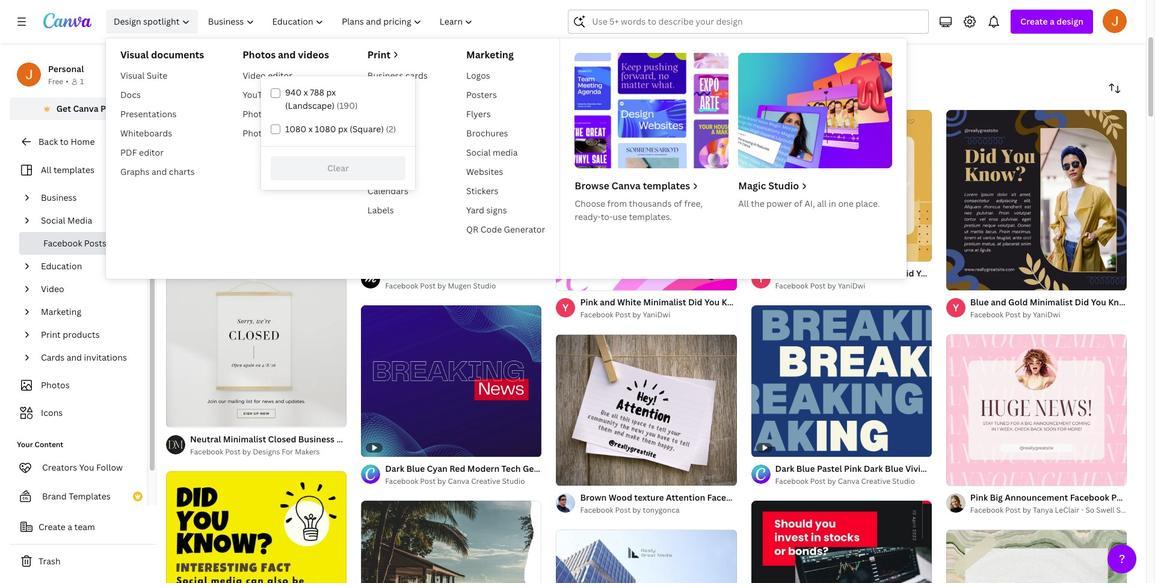 Task type: describe. For each thing, give the bounding box(es) containing it.
texture
[[635, 493, 664, 504]]

and for graphs
[[152, 166, 167, 178]]

dark
[[385, 463, 405, 475]]

red inside red and white modern earthquake news facebook post facebook post by mugen studio
[[385, 268, 401, 279]]

home
[[71, 136, 95, 147]]

minimalist for white
[[644, 297, 687, 308]]

design
[[1057, 16, 1084, 27]]

to-
[[601, 211, 613, 223]]

leclair
[[1056, 506, 1080, 516]]

2 creative from the left
[[862, 477, 891, 487]]

social for social media
[[41, 215, 65, 226]]

business for business
[[41, 192, 77, 203]]

photos and videos
[[243, 48, 329, 61]]

photo for photo editor
[[243, 108, 267, 120]]

education
[[41, 261, 82, 272]]

yard signs link
[[462, 201, 550, 220]]

visual documents
[[120, 48, 204, 61]]

pink for pink big announcement facebook post
[[971, 493, 988, 504]]

cards and invitations link
[[36, 347, 140, 370]]

brown
[[580, 493, 607, 504]]

mugs
[[368, 128, 389, 139]]

a for team
[[68, 522, 72, 533]]

modern inside the dark blue cyan red modern tech general news facebook post facebook post by canva creative studio
[[468, 463, 500, 475]]

a for design
[[1050, 16, 1055, 27]]

photos for photos and videos
[[243, 48, 276, 61]]

x for 1080
[[309, 123, 313, 135]]

creative inside the dark blue cyan red modern tech general news facebook post facebook post by canva creative studio
[[471, 477, 501, 487]]

news facebook posts templates image
[[871, 0, 1127, 33]]

top level navigation element
[[104, 10, 907, 279]]

products
[[63, 329, 100, 341]]

by inside neutral minimalist closed business facebook post facebook post by designs for makers
[[242, 447, 251, 457]]

pdf editor link
[[116, 143, 209, 163]]

visual for visual documents
[[120, 48, 149, 61]]

white for minimalist
[[618, 297, 642, 308]]

orange red simple minimalist did you know facebook post image
[[752, 110, 932, 262]]

cards and invitations
[[41, 352, 127, 364]]

all inside button
[[642, 54, 652, 65]]

general
[[523, 463, 555, 475]]

design spotlight menu
[[106, 39, 907, 279]]

brochures link
[[462, 124, 550, 143]]

by inside red and white modern earthquake news facebook post facebook post by mugen studio
[[438, 281, 446, 291]]

facebook post by canva creative studio link for modern
[[385, 476, 542, 488]]

create for create a blank news facebook post
[[185, 194, 212, 206]]

qr code generator
[[467, 224, 546, 235]]

clear for clear all (1)
[[618, 54, 640, 65]]

red inside orange red simple minimalist did you know facebook post facebook post by yanidwi
[[807, 268, 823, 279]]

and for photos
[[278, 48, 296, 61]]

trash link
[[10, 550, 157, 574]]

editor for pdf editor
[[139, 147, 164, 158]]

blank
[[221, 194, 243, 206]]

t-
[[368, 147, 375, 158]]

did for white
[[689, 297, 703, 308]]

choose
[[575, 198, 606, 209]]

collages
[[269, 128, 302, 139]]

by inside blue and gold minimalist did you know faceb facebook post by yanidwi
[[1023, 310, 1032, 320]]

-
[[1082, 506, 1084, 516]]

of for magic studio
[[795, 198, 803, 209]]

clear all (1) button
[[612, 48, 670, 72]]

pink and white minimalist did you know facebook post image
[[556, 110, 737, 291]]

filters
[[203, 54, 229, 65]]

gold
[[1009, 297, 1028, 308]]

all for all templates
[[41, 164, 51, 176]]

of for browse canva templates
[[674, 198, 683, 209]]

suite
[[147, 70, 168, 81]]

create a blank news facebook post
[[185, 194, 328, 206]]

websites link
[[462, 163, 550, 182]]

Sort by button
[[1103, 76, 1127, 101]]

color
[[563, 54, 586, 65]]

studio inside the dark blue cyan red modern tech general news facebook post facebook post by canva creative studio
[[502, 477, 525, 487]]

labels link
[[363, 201, 433, 220]]

format button
[[261, 48, 320, 72]]

youtube
[[243, 89, 278, 101]]

brand templates link
[[10, 485, 147, 509]]

magic studio
[[739, 179, 800, 193]]

orange red simple minimalist did you know facebook post facebook post by yanidwi
[[776, 268, 1018, 291]]

and for cards
[[67, 352, 82, 364]]

thousands
[[629, 198, 672, 209]]

business inside neutral minimalist closed business facebook post facebook post by designs for makers
[[298, 434, 335, 445]]

neutral minimalist closed business facebook post image
[[166, 276, 347, 428]]

know for blue and gold minimalist did you know faceb
[[1109, 297, 1132, 308]]

theme
[[386, 54, 414, 65]]

news inside create a blank news facebook post element
[[245, 194, 267, 206]]

1 inside 1 filter options selected element
[[239, 54, 243, 64]]

yanidwi for white
[[643, 310, 671, 320]]

facebook post by canva creative studio
[[776, 477, 916, 487]]

choose from thousands of free, ready-to-use templates.
[[575, 198, 703, 223]]

t-shirts
[[368, 147, 399, 158]]

create a design
[[1021, 16, 1084, 27]]

modern inside red and white modern earthquake news facebook post facebook post by mugen studio
[[447, 268, 479, 279]]

makers
[[295, 447, 320, 457]]

flyers
[[467, 108, 491, 120]]

creators you follow link
[[10, 456, 147, 480]]

creators
[[42, 462, 77, 474]]

clear for clear
[[327, 163, 349, 174]]

red and white modern earthquake news facebook post facebook post by mugen studio
[[385, 268, 614, 291]]

presentations
[[120, 108, 177, 120]]

1080 x 1080 px (square) (2)
[[285, 123, 396, 135]]

yanidwi element for pink
[[556, 299, 576, 318]]

canva inside "button"
[[73, 103, 98, 114]]

create a blank news facebook post element
[[166, 110, 347, 262]]

and for blue
[[991, 297, 1007, 308]]

blue and gold minimalist did you know facebook post image
[[947, 110, 1127, 291]]

design
[[114, 16, 141, 27]]

blue and gold minimalist did you know faceb facebook post by yanidwi
[[971, 297, 1156, 320]]

graphs and charts
[[120, 166, 195, 178]]

1 1080 from the left
[[285, 123, 307, 135]]

social for social media
[[467, 147, 491, 158]]

brown wood texture attention facebook post link
[[580, 492, 767, 505]]

yellow did you know interesting fact facebook post image
[[166, 472, 347, 584]]

all the power of ai, all in one place.
[[739, 198, 880, 209]]

photo editor
[[243, 108, 294, 120]]

y link for blue and gold minimalist did you know faceb
[[947, 299, 966, 318]]

whiteboards
[[120, 128, 172, 139]]

788
[[310, 87, 324, 98]]

post inside blue and gold minimalist did you know faceb facebook post by yanidwi
[[1006, 310, 1021, 320]]

by inside pink big announcement facebook post facebook post by tanya leclair - so swell studio
[[1023, 506, 1032, 516]]

canva inside design spotlight menu
[[612, 179, 641, 193]]

pro
[[101, 103, 115, 114]]

calendars
[[368, 185, 409, 197]]

posts
[[84, 238, 106, 249]]

yard signs
[[467, 205, 507, 216]]

logos link
[[462, 66, 550, 85]]

big
[[990, 493, 1003, 504]]

by inside brown wood texture attention facebook post facebook post by tonygonca
[[633, 506, 641, 516]]

facebook post by yanidwi link for white
[[580, 310, 737, 322]]

yanidwi element for orange
[[752, 270, 771, 289]]

create a design button
[[1011, 10, 1094, 34]]

y link for pink and white minimalist did you know facebook post
[[556, 299, 576, 318]]

all inside design spotlight menu
[[817, 198, 827, 209]]

icons
[[41, 408, 63, 419]]

jeremy miller image
[[1103, 9, 1127, 33]]

all templates link
[[17, 159, 140, 182]]

940 x 788 px (landscape) (190)
[[285, 87, 358, 111]]

videos
[[298, 48, 329, 61]]

y link for orange red simple minimalist did you know facebook post
[[752, 270, 771, 289]]

invitations
[[84, 352, 127, 364]]

and for pink
[[600, 297, 616, 308]]

minimalist for simple
[[855, 268, 898, 279]]

all templates
[[41, 164, 94, 176]]

orange red simple minimalist did you know facebook post link
[[776, 267, 1018, 281]]

facebook post by yanidwi link for gold
[[971, 310, 1127, 322]]

pink and white minimalist did you know facebook post link
[[580, 296, 806, 310]]

one
[[839, 198, 854, 209]]

for
[[282, 447, 293, 457]]

0 horizontal spatial templates
[[54, 164, 94, 176]]

clear button
[[271, 157, 406, 181]]

editor right 940
[[304, 89, 329, 101]]

photo for photo collages
[[243, 128, 267, 139]]

you for simple
[[917, 268, 932, 279]]

stickers
[[467, 185, 499, 197]]

blue inside blue and gold minimalist did you know faceb facebook post by yanidwi
[[971, 297, 989, 308]]

pink and white minimalist did you know facebook post facebook post by yanidwi
[[580, 297, 806, 320]]

tech
[[502, 463, 521, 475]]



Task type: locate. For each thing, give the bounding box(es) containing it.
x for 788
[[304, 87, 308, 98]]

magic
[[739, 179, 766, 193]]

0 horizontal spatial print
[[41, 329, 61, 341]]

did for gold
[[1075, 297, 1090, 308]]

modern left tech
[[468, 463, 500, 475]]

signs
[[487, 205, 507, 216]]

0 vertical spatial photos
[[243, 48, 276, 61]]

2 facebook post by canva creative studio link from the left
[[776, 476, 932, 488]]

0 vertical spatial all
[[190, 54, 201, 65]]

studio
[[769, 179, 800, 193], [473, 281, 496, 291], [502, 477, 525, 487], [893, 477, 916, 487], [1117, 506, 1140, 516]]

of left free,
[[674, 198, 683, 209]]

0 vertical spatial create
[[1021, 16, 1048, 27]]

0 horizontal spatial know
[[722, 297, 745, 308]]

did inside pink and white minimalist did you know facebook post facebook post by yanidwi
[[689, 297, 703, 308]]

0 horizontal spatial facebook post by yanidwi link
[[580, 310, 737, 322]]

a
[[1050, 16, 1055, 27], [214, 194, 219, 206], [68, 522, 72, 533]]

get canva pro button
[[10, 98, 157, 120]]

1 visual from the top
[[120, 48, 149, 61]]

blue left gold
[[971, 297, 989, 308]]

0 horizontal spatial all
[[41, 164, 51, 176]]

marketing inside design spotlight menu
[[467, 48, 514, 61]]

photo collages link
[[238, 124, 334, 143]]

free left •
[[48, 76, 63, 87]]

1 vertical spatial print
[[41, 329, 61, 341]]

1 vertical spatial visual
[[120, 70, 145, 81]]

know for orange red simple minimalist did you know facebook post
[[934, 268, 957, 279]]

facebook inside blue and gold minimalist did you know faceb facebook post by yanidwi
[[971, 310, 1004, 320]]

video up youtube at the top
[[243, 70, 266, 81]]

templates up thousands
[[643, 179, 691, 193]]

brown wood texture attention facebook post image
[[556, 335, 737, 486]]

facebook post by tanya leclair - so swell studio link
[[971, 505, 1140, 517]]

media
[[493, 147, 518, 158]]

photos inside design spotlight menu
[[243, 48, 276, 61]]

1 right filters
[[239, 54, 243, 64]]

know
[[934, 268, 957, 279], [722, 297, 745, 308], [1109, 297, 1132, 308]]

video for video
[[41, 284, 64, 295]]

posters
[[467, 89, 497, 101]]

1 vertical spatial templates
[[643, 179, 691, 193]]

yanidwi element
[[752, 270, 771, 289], [556, 299, 576, 318], [947, 299, 966, 318]]

did inside orange red simple minimalist did you know facebook post facebook post by yanidwi
[[900, 268, 915, 279]]

create down brand
[[39, 522, 66, 533]]

flyers link
[[462, 105, 550, 124]]

1 facebook post by canva creative studio link from the left
[[385, 476, 542, 488]]

visual up visual suite
[[120, 48, 149, 61]]

posters link
[[462, 85, 550, 105]]

marketing link
[[36, 301, 140, 324]]

closed
[[268, 434, 296, 445]]

photo down photo editor
[[243, 128, 267, 139]]

photos
[[243, 48, 276, 61], [41, 380, 70, 391]]

facebook post by designs for makers link
[[190, 447, 347, 459]]

from
[[608, 198, 627, 209]]

editor down youtube video editor link
[[269, 108, 294, 120]]

you inside orange red simple minimalist did you know facebook post facebook post by yanidwi
[[917, 268, 932, 279]]

charts
[[169, 166, 195, 178]]

white
[[421, 268, 445, 279], [618, 297, 642, 308]]

cards
[[41, 352, 65, 364]]

business cards
[[368, 70, 428, 81]]

0 horizontal spatial create
[[39, 522, 66, 533]]

business for business cards
[[368, 70, 404, 81]]

by inside the dark blue cyan red modern tech general news facebook post facebook post by canva creative studio
[[438, 477, 446, 487]]

social media link
[[36, 209, 140, 232]]

your content
[[17, 440, 63, 450]]

yanidwi image for blue
[[947, 299, 966, 318]]

0 horizontal spatial yanidwi
[[643, 310, 671, 320]]

facebook
[[269, 194, 308, 206], [43, 238, 82, 249], [554, 268, 593, 279], [959, 268, 998, 279], [385, 281, 419, 291], [776, 281, 809, 291], [747, 297, 786, 308], [580, 310, 614, 320], [971, 310, 1004, 320], [337, 434, 376, 445], [190, 447, 223, 457], [581, 463, 621, 475], [385, 477, 419, 487], [776, 477, 809, 487], [708, 493, 747, 504], [1071, 493, 1110, 504], [580, 506, 614, 516], [971, 506, 1004, 516]]

px for (landscape)
[[326, 87, 336, 98]]

simple
[[825, 268, 853, 279]]

yanidwi element for blue
[[947, 299, 966, 318]]

business link
[[36, 187, 140, 209]]

print for print
[[368, 48, 391, 61]]

2 horizontal spatial yanidwi
[[1034, 310, 1061, 320]]

you for white
[[705, 297, 720, 308]]

minimalist inside blue and gold minimalist did you know faceb facebook post by yanidwi
[[1030, 297, 1073, 308]]

yanidwi inside pink and white minimalist did you know facebook post facebook post by yanidwi
[[643, 310, 671, 320]]

templates
[[69, 491, 111, 503]]

0 horizontal spatial 1080
[[285, 123, 307, 135]]

0 horizontal spatial yanidwi element
[[556, 299, 576, 318]]

1 vertical spatial photos
[[41, 380, 70, 391]]

1 vertical spatial a
[[214, 194, 219, 206]]

power
[[767, 198, 792, 209]]

video inside design spotlight menu
[[243, 70, 266, 81]]

business up the makers
[[298, 434, 335, 445]]

marketing up logos
[[467, 48, 514, 61]]

clear left the (1)
[[618, 54, 640, 65]]

white for modern
[[421, 268, 445, 279]]

1 vertical spatial pink
[[971, 493, 988, 504]]

business cards link
[[363, 66, 433, 85]]

2 horizontal spatial facebook post by yanidwi link
[[971, 310, 1127, 322]]

1 horizontal spatial white
[[618, 297, 642, 308]]

2 horizontal spatial red
[[807, 268, 823, 279]]

free for free
[[512, 54, 530, 65]]

visual suite
[[120, 70, 168, 81]]

black modern invest in stocks or bonds news facebook post template image
[[752, 502, 932, 584]]

style
[[332, 54, 352, 65]]

1 vertical spatial marketing
[[41, 306, 81, 318]]

2 horizontal spatial know
[[1109, 297, 1132, 308]]

0 horizontal spatial yanidwi image
[[556, 299, 576, 318]]

0 vertical spatial free
[[512, 54, 530, 65]]

canva inside the dark blue cyan red modern tech general news facebook post facebook post by canva creative studio
[[448, 477, 470, 487]]

by inside orange red simple minimalist did you know facebook post facebook post by yanidwi
[[828, 281, 837, 291]]

px right 788
[[326, 87, 336, 98]]

all left the
[[739, 198, 749, 209]]

0 vertical spatial photo
[[243, 108, 267, 120]]

1 creative from the left
[[471, 477, 501, 487]]

free up logos link
[[512, 54, 530, 65]]

marketing up print products
[[41, 306, 81, 318]]

0 horizontal spatial a
[[68, 522, 72, 533]]

social media
[[41, 215, 92, 226]]

by inside pink and white minimalist did you know facebook post facebook post by yanidwi
[[633, 310, 641, 320]]

red and white modern earthquake news facebook post image
[[361, 110, 542, 262]]

2 vertical spatial all
[[739, 198, 749, 209]]

in
[[829, 198, 837, 209]]

all left the (1)
[[642, 54, 652, 65]]

0 horizontal spatial px
[[326, 87, 336, 98]]

1 vertical spatial 1
[[80, 76, 84, 87]]

print for print products
[[41, 329, 61, 341]]

you for gold
[[1092, 297, 1107, 308]]

create left design
[[1021, 16, 1048, 27]]

all for all the power of ai, all in one place.
[[739, 198, 749, 209]]

a inside dropdown button
[[1050, 16, 1055, 27]]

1 horizontal spatial px
[[338, 123, 348, 135]]

0 vertical spatial news
[[245, 194, 267, 206]]

1 horizontal spatial 1080
[[315, 123, 336, 135]]

visual for visual suite
[[120, 70, 145, 81]]

know inside blue and gold minimalist did you know faceb facebook post by yanidwi
[[1109, 297, 1132, 308]]

studio inside red and white modern earthquake news facebook post facebook post by mugen studio
[[473, 281, 496, 291]]

editor down whiteboards
[[139, 147, 164, 158]]

editor down the format
[[268, 70, 293, 81]]

pink for pink and white minimalist did you know facebook post
[[580, 297, 598, 308]]

1 filter options selected element
[[234, 52, 248, 67]]

clear inside "button"
[[327, 163, 349, 174]]

0 horizontal spatial marketing
[[41, 306, 81, 318]]

you inside blue and gold minimalist did you know faceb facebook post by yanidwi
[[1092, 297, 1107, 308]]

visual up docs
[[120, 70, 145, 81]]

0 horizontal spatial free
[[48, 76, 63, 87]]

editor for video editor
[[268, 70, 293, 81]]

red inside the dark blue cyan red modern tech general news facebook post facebook post by canva creative studio
[[450, 463, 466, 475]]

0 vertical spatial visual
[[120, 48, 149, 61]]

facebook post by yanidwi link for simple
[[776, 281, 932, 293]]

1 horizontal spatial all
[[190, 54, 201, 65]]

all
[[642, 54, 652, 65], [817, 198, 827, 209]]

1 of from the left
[[674, 198, 683, 209]]

photo down youtube at the top
[[243, 108, 267, 120]]

all for all filters
[[190, 54, 201, 65]]

yanidwi down blue and gold minimalist did you know faceb link
[[1034, 310, 1061, 320]]

y link
[[752, 270, 771, 289], [556, 299, 576, 318], [947, 299, 966, 318]]

templates down back to home
[[54, 164, 94, 176]]

all left filters
[[190, 54, 201, 65]]

0 vertical spatial pink
[[580, 297, 598, 308]]

minimalist for gold
[[1030, 297, 1073, 308]]

1 right •
[[80, 76, 84, 87]]

and inside red and white modern earthquake news facebook post facebook post by mugen studio
[[403, 268, 419, 279]]

1 vertical spatial px
[[338, 123, 348, 135]]

clear down 1080 x 1080 px (square) (2)
[[327, 163, 349, 174]]

1 vertical spatial x
[[309, 123, 313, 135]]

trash
[[39, 556, 61, 568]]

a left team
[[68, 522, 72, 533]]

1 photo from the top
[[243, 108, 267, 120]]

neutral minimalist closed business facebook post facebook post by designs for makers
[[190, 434, 396, 457]]

minimalist inside orange red simple minimalist did you know facebook post facebook post by yanidwi
[[855, 268, 898, 279]]

1 horizontal spatial creative
[[862, 477, 891, 487]]

pink big announcement facebook post image
[[947, 335, 1127, 486]]

0 vertical spatial templates
[[54, 164, 94, 176]]

orange
[[776, 268, 805, 279]]

0 vertical spatial blue
[[971, 297, 989, 308]]

social up websites
[[467, 147, 491, 158]]

1 horizontal spatial red
[[450, 463, 466, 475]]

2 yanidwi image from the left
[[947, 299, 966, 318]]

color button
[[556, 48, 607, 72]]

0 vertical spatial print
[[368, 48, 391, 61]]

yanidwi inside blue and gold minimalist did you know faceb facebook post by yanidwi
[[1034, 310, 1061, 320]]

yanidwi for simple
[[838, 281, 866, 291]]

studio inside pink big announcement facebook post facebook post by tanya leclair - so swell studio
[[1117, 506, 1140, 516]]

a left design
[[1050, 16, 1055, 27]]

news right blank
[[245, 194, 267, 206]]

1 horizontal spatial pink
[[971, 493, 988, 504]]

templates inside design spotlight menu
[[643, 179, 691, 193]]

1 vertical spatial photo
[[243, 128, 267, 139]]

free inside button
[[512, 54, 530, 65]]

black white rustic photo minimalist editorial facebook post image
[[361, 501, 542, 584]]

1 horizontal spatial marketing
[[467, 48, 514, 61]]

know for pink and white minimalist did you know facebook post
[[722, 297, 745, 308]]

print inside design spotlight menu
[[368, 48, 391, 61]]

white inside red and white modern earthquake news facebook post facebook post by mugen studio
[[421, 268, 445, 279]]

0 horizontal spatial video
[[41, 284, 64, 295]]

1 yanidwi image from the left
[[556, 299, 576, 318]]

and
[[278, 48, 296, 61], [152, 166, 167, 178], [403, 268, 419, 279], [600, 297, 616, 308], [991, 297, 1007, 308], [67, 352, 82, 364]]

shirts
[[375, 147, 399, 158]]

0 vertical spatial px
[[326, 87, 336, 98]]

2 1080 from the left
[[315, 123, 336, 135]]

(190)
[[337, 100, 358, 111]]

facebook post by canva creative studio link for minimalist
[[776, 476, 932, 488]]

code
[[481, 224, 502, 235]]

news inside the dark blue cyan red modern tech general news facebook post facebook post by canva creative studio
[[557, 463, 579, 475]]

format
[[269, 54, 298, 65]]

0 vertical spatial clear
[[618, 54, 640, 65]]

and for red
[[403, 268, 419, 279]]

visual inside visual suite link
[[120, 70, 145, 81]]

1 vertical spatial all
[[41, 164, 51, 176]]

templates
[[54, 164, 94, 176], [643, 179, 691, 193]]

0 vertical spatial social
[[467, 147, 491, 158]]

1 horizontal spatial a
[[214, 194, 219, 206]]

video down education
[[41, 284, 64, 295]]

pink inside pink and white minimalist did you know facebook post facebook post by yanidwi
[[580, 297, 598, 308]]

create inside 'button'
[[39, 522, 66, 533]]

photos link
[[17, 374, 140, 397]]

photos for photos
[[41, 380, 70, 391]]

0 horizontal spatial social
[[41, 215, 65, 226]]

design spotlight
[[114, 16, 180, 27]]

0 horizontal spatial photos
[[41, 380, 70, 391]]

pink inside pink big announcement facebook post facebook post by tanya leclair - so swell studio
[[971, 493, 988, 504]]

2 horizontal spatial all
[[739, 198, 749, 209]]

free •
[[48, 76, 69, 87]]

blue inside the dark blue cyan red modern tech general news facebook post facebook post by canva creative studio
[[407, 463, 425, 475]]

did inside blue and gold minimalist did you know faceb facebook post by yanidwi
[[1075, 297, 1090, 308]]

social inside design spotlight menu
[[467, 147, 491, 158]]

0 vertical spatial x
[[304, 87, 308, 98]]

create for create a team
[[39, 522, 66, 533]]

yard
[[467, 205, 485, 216]]

modern up mugen at left top
[[447, 268, 479, 279]]

px inside 940 x 788 px (landscape) (190)
[[326, 87, 336, 98]]

1 horizontal spatial blue
[[971, 297, 989, 308]]

1 vertical spatial blue
[[407, 463, 425, 475]]

print up "business cards"
[[368, 48, 391, 61]]

whiteboards link
[[116, 124, 209, 143]]

white inside pink and white minimalist did you know facebook post facebook post by yanidwi
[[618, 297, 642, 308]]

print products
[[41, 329, 100, 341]]

all left in
[[817, 198, 827, 209]]

1 horizontal spatial yanidwi
[[838, 281, 866, 291]]

a for blank
[[214, 194, 219, 206]]

yanidwi down simple
[[838, 281, 866, 291]]

2 horizontal spatial news
[[557, 463, 579, 475]]

2 horizontal spatial y link
[[947, 299, 966, 318]]

create down charts
[[185, 194, 212, 206]]

know inside pink and white minimalist did you know facebook post facebook post by yanidwi
[[722, 297, 745, 308]]

social media link
[[462, 143, 550, 163]]

1 horizontal spatial y link
[[752, 270, 771, 289]]

red and white modern earthquake news facebook post link
[[385, 267, 614, 281]]

studio inside design spotlight menu
[[769, 179, 800, 193]]

2 visual from the top
[[120, 70, 145, 81]]

1 horizontal spatial clear
[[618, 54, 640, 65]]

brand templates
[[42, 491, 111, 503]]

templates.
[[629, 211, 672, 223]]

blue right dark
[[407, 463, 425, 475]]

print up cards
[[41, 329, 61, 341]]

1 vertical spatial free
[[48, 76, 63, 87]]

of left ai,
[[795, 198, 803, 209]]

graphs and charts link
[[116, 163, 209, 182]]

photo collages
[[243, 128, 302, 139]]

1 horizontal spatial free
[[512, 54, 530, 65]]

of inside choose from thousands of free, ready-to-use templates.
[[674, 198, 683, 209]]

0 horizontal spatial white
[[421, 268, 445, 279]]

1 horizontal spatial business
[[298, 434, 335, 445]]

x left 788
[[304, 87, 308, 98]]

facebook post by mugen studio link
[[385, 281, 542, 293]]

0 vertical spatial a
[[1050, 16, 1055, 27]]

pink big announcement facebook post link
[[971, 492, 1130, 505]]

red and white creative microblog breaking news facebook post image
[[556, 531, 737, 584]]

and inside pink and white minimalist did you know facebook post facebook post by yanidwi
[[600, 297, 616, 308]]

team
[[74, 522, 95, 533]]

2 horizontal spatial create
[[1021, 16, 1048, 27]]

marketing inside marketing link
[[41, 306, 81, 318]]

yanidwi image
[[752, 270, 771, 289]]

create for create a design
[[1021, 16, 1048, 27]]

1 vertical spatial business
[[41, 192, 77, 203]]

pdf editor
[[120, 147, 164, 158]]

None search field
[[568, 10, 930, 34]]

1 horizontal spatial news
[[530, 268, 552, 279]]

and inside blue and gold minimalist did you know faceb facebook post by yanidwi
[[991, 297, 1007, 308]]

px for (square)
[[338, 123, 348, 135]]

a left blank
[[214, 194, 219, 206]]

youtube video editor
[[243, 89, 329, 101]]

generator
[[504, 224, 546, 235]]

all inside design spotlight menu
[[739, 198, 749, 209]]

0 horizontal spatial red
[[385, 268, 401, 279]]

business up social media
[[41, 192, 77, 203]]

0 horizontal spatial of
[[674, 198, 683, 209]]

1 vertical spatial video
[[41, 284, 64, 295]]

2 vertical spatial create
[[39, 522, 66, 533]]

create inside dropdown button
[[1021, 16, 1048, 27]]

(2)
[[386, 123, 396, 135]]

yanidwi inside orange red simple minimalist did you know facebook post facebook post by yanidwi
[[838, 281, 866, 291]]

1 horizontal spatial 1
[[239, 54, 243, 64]]

0 vertical spatial marketing
[[467, 48, 514, 61]]

1 horizontal spatial all
[[817, 198, 827, 209]]

green marble paper tape important notice facebook post image
[[947, 531, 1127, 584]]

x inside 940 x 788 px (landscape) (190)
[[304, 87, 308, 98]]

your
[[17, 440, 33, 450]]

all down the back
[[41, 164, 51, 176]]

0 horizontal spatial x
[[304, 87, 308, 98]]

yanidwi image for pink
[[556, 299, 576, 318]]

you inside pink and white minimalist did you know facebook post facebook post by yanidwi
[[705, 297, 720, 308]]

1 vertical spatial modern
[[468, 463, 500, 475]]

social media
[[467, 147, 518, 158]]

1 vertical spatial news
[[530, 268, 552, 279]]

0 vertical spatial modern
[[447, 268, 479, 279]]

facebook post by yanidwi link
[[776, 281, 932, 293], [580, 310, 737, 322], [971, 310, 1127, 322]]

get
[[56, 103, 71, 114]]

style button
[[324, 48, 374, 72]]

cards
[[406, 70, 428, 81]]

attention
[[666, 493, 706, 504]]

create a blank news facebook post link
[[166, 110, 347, 262]]

2 photo from the top
[[243, 128, 267, 139]]

0 horizontal spatial facebook post by canva creative studio link
[[385, 476, 542, 488]]

a inside 'button'
[[68, 522, 72, 533]]

2 horizontal spatial business
[[368, 70, 404, 81]]

did for simple
[[900, 268, 915, 279]]

business down the theme
[[368, 70, 404, 81]]

0 vertical spatial business
[[368, 70, 404, 81]]

editor for photo editor
[[269, 108, 294, 120]]

2 horizontal spatial did
[[1075, 297, 1090, 308]]

2 of from the left
[[795, 198, 803, 209]]

px
[[326, 87, 336, 98], [338, 123, 348, 135]]

0 horizontal spatial y link
[[556, 299, 576, 318]]

minimalist inside neutral minimalist closed business facebook post facebook post by designs for makers
[[223, 434, 266, 445]]

brochures
[[467, 128, 508, 139]]

1 vertical spatial create
[[185, 194, 212, 206]]

all filters
[[190, 54, 229, 65]]

1 horizontal spatial did
[[900, 268, 915, 279]]

1 horizontal spatial create
[[185, 194, 212, 206]]

2 vertical spatial business
[[298, 434, 335, 445]]

all
[[190, 54, 201, 65], [41, 164, 51, 176], [739, 198, 749, 209]]

presentations link
[[116, 105, 209, 124]]

faceb
[[1134, 297, 1156, 308]]

1 horizontal spatial print
[[368, 48, 391, 61]]

0 horizontal spatial news
[[245, 194, 267, 206]]

yanidwi down pink and white minimalist did you know facebook post link
[[643, 310, 671, 320]]

browse canva templates
[[575, 179, 691, 193]]

back to home
[[39, 136, 95, 147]]

news right the general
[[557, 463, 579, 475]]

photos up video editor
[[243, 48, 276, 61]]

news inside red and white modern earthquake news facebook post facebook post by mugen studio
[[530, 268, 552, 279]]

2 vertical spatial a
[[68, 522, 72, 533]]

news right earthquake
[[530, 268, 552, 279]]

photos down cards
[[41, 380, 70, 391]]

yanidwi image
[[556, 299, 576, 318], [947, 299, 966, 318]]

social left media
[[41, 215, 65, 226]]

dark blue cyan red modern tech general news facebook post facebook post by canva creative studio
[[385, 463, 641, 487]]

video for video editor
[[243, 70, 266, 81]]

business inside design spotlight menu
[[368, 70, 404, 81]]

Search search field
[[593, 10, 922, 33]]

px down (190)
[[338, 123, 348, 135]]

0 vertical spatial 1
[[239, 54, 243, 64]]

clear inside button
[[618, 54, 640, 65]]

x down (landscape)
[[309, 123, 313, 135]]

0 vertical spatial white
[[421, 268, 445, 279]]

minimalist inside pink and white minimalist did you know facebook post facebook post by yanidwi
[[644, 297, 687, 308]]

free for free •
[[48, 76, 63, 87]]

0 horizontal spatial pink
[[580, 297, 598, 308]]

1 horizontal spatial x
[[309, 123, 313, 135]]

know inside orange red simple minimalist did you know facebook post facebook post by yanidwi
[[934, 268, 957, 279]]



Task type: vqa. For each thing, say whether or not it's contained in the screenshot.
2nd Facebook Post By Canva Creative Studio "LINK" from the right
yes



